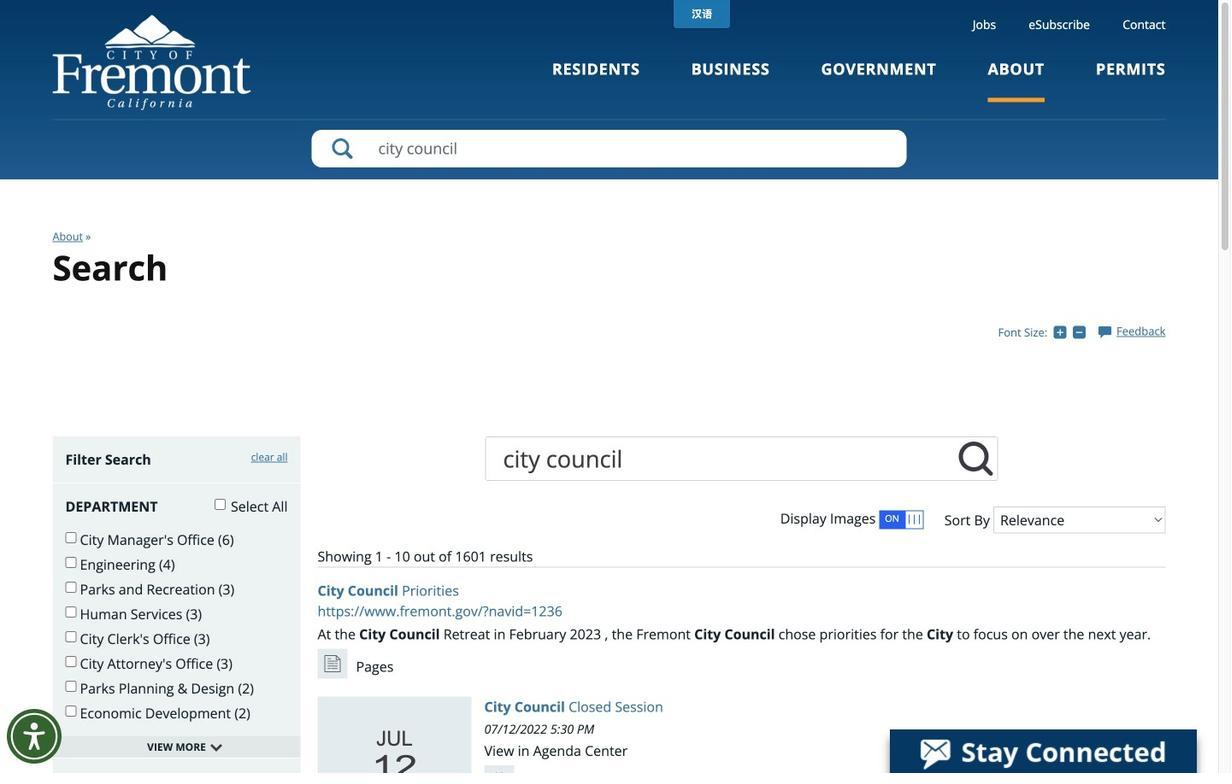 Task type: vqa. For each thing, say whether or not it's contained in the screenshot.
Search text box
yes



Task type: describe. For each thing, give the bounding box(es) containing it.
Search text field
[[312, 130, 907, 168]]

Search... text field
[[486, 438, 955, 480]]



Task type: locate. For each thing, give the bounding box(es) containing it.
None checkbox
[[214, 499, 226, 510], [65, 607, 77, 618], [65, 632, 77, 643], [65, 657, 77, 668], [65, 681, 77, 692], [214, 499, 226, 510], [65, 607, 77, 618], [65, 632, 77, 643], [65, 657, 77, 668], [65, 681, 77, 692]]

None checkbox
[[65, 533, 77, 544], [65, 557, 77, 568], [65, 582, 77, 593], [65, 706, 77, 717], [65, 533, 77, 544], [65, 557, 77, 568], [65, 582, 77, 593], [65, 706, 77, 717]]

None text field
[[955, 438, 997, 480]]

stay connected image
[[890, 723, 1195, 771]]



